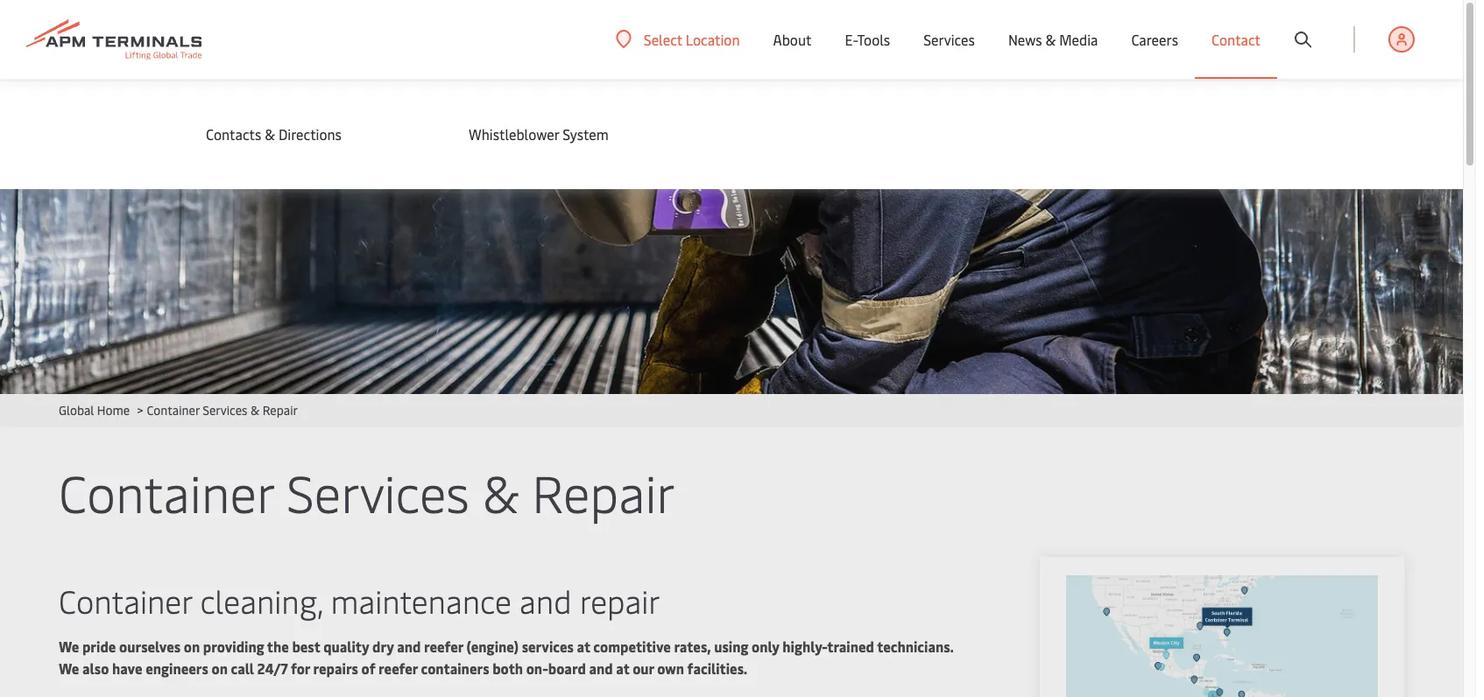 Task type: vqa. For each thing, say whether or not it's contained in the screenshot.
Services dropdown button
yes



Task type: describe. For each thing, give the bounding box(es) containing it.
dry
[[372, 637, 394, 656]]

1 vertical spatial services
[[203, 402, 248, 419]]

1 we from the top
[[59, 637, 79, 656]]

2 horizontal spatial services
[[924, 30, 975, 49]]

2 we from the top
[[59, 659, 79, 678]]

using
[[714, 637, 749, 656]]

contact
[[1212, 30, 1261, 49]]

1 vertical spatial reefer
[[379, 659, 418, 678]]

news & media button
[[1008, 0, 1098, 79]]

highly-
[[783, 637, 827, 656]]

of
[[362, 659, 375, 678]]

whistleblower
[[469, 124, 559, 144]]

0 horizontal spatial on
[[184, 637, 200, 656]]

technicians.
[[877, 637, 954, 656]]

container repair maintenance image
[[0, 79, 1463, 394]]

2 vertical spatial services
[[287, 457, 470, 527]]

best
[[292, 637, 320, 656]]

about
[[773, 30, 812, 49]]

contact button
[[1212, 0, 1261, 79]]

system
[[563, 124, 609, 144]]

quality
[[323, 637, 369, 656]]

global home > container services & repair
[[59, 402, 298, 419]]

board
[[548, 659, 586, 678]]

1 horizontal spatial reefer
[[424, 637, 463, 656]]

0 horizontal spatial and
[[397, 637, 421, 656]]

containers
[[421, 659, 489, 678]]

1 horizontal spatial and
[[520, 579, 572, 622]]

container for services
[[59, 457, 274, 527]]

providing
[[203, 637, 264, 656]]

both
[[493, 659, 523, 678]]

maintenance
[[331, 579, 512, 622]]

e-tools
[[845, 30, 890, 49]]

services button
[[924, 0, 975, 79]]

global home link
[[59, 402, 130, 419]]

competitive
[[594, 637, 671, 656]]

have
[[112, 659, 142, 678]]

global
[[59, 402, 94, 419]]

careers button
[[1132, 0, 1179, 79]]

ourselves
[[119, 637, 181, 656]]

24/7
[[257, 659, 288, 678]]

whistleblower system link
[[469, 124, 697, 144]]



Task type: locate. For each thing, give the bounding box(es) containing it.
and right dry
[[397, 637, 421, 656]]

0 vertical spatial at
[[577, 637, 590, 656]]

contacts
[[206, 124, 261, 144]]

media
[[1060, 30, 1098, 49]]

container up 'ourselves' on the bottom left of the page
[[59, 579, 192, 622]]

1 vertical spatial container
[[59, 457, 274, 527]]

and
[[520, 579, 572, 622], [397, 637, 421, 656], [589, 659, 613, 678]]

we
[[59, 637, 79, 656], [59, 659, 79, 678]]

cleaning,
[[200, 579, 323, 622]]

own
[[657, 659, 684, 678]]

rates,
[[674, 637, 711, 656]]

0 vertical spatial repair
[[263, 402, 298, 419]]

0 vertical spatial container
[[147, 402, 200, 419]]

only
[[752, 637, 780, 656]]

we left pride
[[59, 637, 79, 656]]

container services & repair
[[59, 457, 676, 527]]

engineers
[[146, 659, 208, 678]]

about button
[[773, 0, 812, 79]]

news
[[1008, 30, 1042, 49]]

0 vertical spatial we
[[59, 637, 79, 656]]

contacts & directions
[[206, 124, 342, 144]]

& inside 'popup button'
[[1046, 30, 1056, 49]]

0 horizontal spatial repair
[[263, 402, 298, 419]]

and right the board
[[589, 659, 613, 678]]

also
[[82, 659, 109, 678]]

find services offered by apm terminals globally image
[[1066, 576, 1378, 697]]

container
[[147, 402, 200, 419], [59, 457, 274, 527], [59, 579, 192, 622]]

container for cleaning,
[[59, 579, 192, 622]]

services
[[522, 637, 574, 656]]

for
[[291, 659, 310, 678]]

select location
[[644, 29, 740, 49]]

pride
[[82, 637, 116, 656]]

on-
[[526, 659, 548, 678]]

0 horizontal spatial services
[[203, 402, 248, 419]]

2 horizontal spatial and
[[589, 659, 613, 678]]

and up services
[[520, 579, 572, 622]]

0 vertical spatial on
[[184, 637, 200, 656]]

1 horizontal spatial on
[[212, 659, 228, 678]]

at up the board
[[577, 637, 590, 656]]

reefer
[[424, 637, 463, 656], [379, 659, 418, 678]]

reefer down dry
[[379, 659, 418, 678]]

0 vertical spatial and
[[520, 579, 572, 622]]

2 vertical spatial container
[[59, 579, 192, 622]]

on up engineers
[[184, 637, 200, 656]]

on left call
[[212, 659, 228, 678]]

at left our
[[616, 659, 630, 678]]

we left the also
[[59, 659, 79, 678]]

0 horizontal spatial at
[[577, 637, 590, 656]]

1 vertical spatial and
[[397, 637, 421, 656]]

on
[[184, 637, 200, 656], [212, 659, 228, 678]]

1 vertical spatial repair
[[532, 457, 676, 527]]

container right >
[[147, 402, 200, 419]]

directions
[[279, 124, 342, 144]]

call
[[231, 659, 254, 678]]

0 vertical spatial reefer
[[424, 637, 463, 656]]

e-tools button
[[845, 0, 890, 79]]

repairs
[[313, 659, 358, 678]]

1 horizontal spatial services
[[287, 457, 470, 527]]

select location button
[[616, 29, 740, 49]]

contacts & directions link
[[206, 124, 434, 144]]

whistleblower system
[[469, 124, 609, 144]]

select
[[644, 29, 683, 49]]

1 horizontal spatial repair
[[532, 457, 676, 527]]

1 horizontal spatial at
[[616, 659, 630, 678]]

container down the global home > container services & repair
[[59, 457, 274, 527]]

we pride ourselves on providing the best quality dry and reefer (engine) services at competitive rates, using only highly-trained technicians. we also have engineers on call 24/7 for repairs of reefer containers both on-board and at our own facilities.
[[59, 637, 954, 678]]

repair
[[580, 579, 660, 622]]

(engine)
[[467, 637, 519, 656]]

1 vertical spatial at
[[616, 659, 630, 678]]

news & media
[[1008, 30, 1098, 49]]

container cleaning, maintenance and repair
[[59, 579, 660, 622]]

e-
[[845, 30, 857, 49]]

our
[[633, 659, 654, 678]]

reefer up containers
[[424, 637, 463, 656]]

&
[[1046, 30, 1056, 49], [265, 124, 275, 144], [251, 402, 260, 419], [483, 457, 519, 527]]

home
[[97, 402, 130, 419]]

facilities.
[[687, 659, 748, 678]]

services
[[924, 30, 975, 49], [203, 402, 248, 419], [287, 457, 470, 527]]

tools
[[857, 30, 890, 49]]

at
[[577, 637, 590, 656], [616, 659, 630, 678]]

0 vertical spatial services
[[924, 30, 975, 49]]

location
[[686, 29, 740, 49]]

careers
[[1132, 30, 1179, 49]]

trained
[[827, 637, 874, 656]]

2 vertical spatial and
[[589, 659, 613, 678]]

1 vertical spatial on
[[212, 659, 228, 678]]

0 horizontal spatial reefer
[[379, 659, 418, 678]]

the
[[267, 637, 289, 656]]

repair
[[263, 402, 298, 419], [532, 457, 676, 527]]

1 vertical spatial we
[[59, 659, 79, 678]]

>
[[137, 402, 143, 419]]



